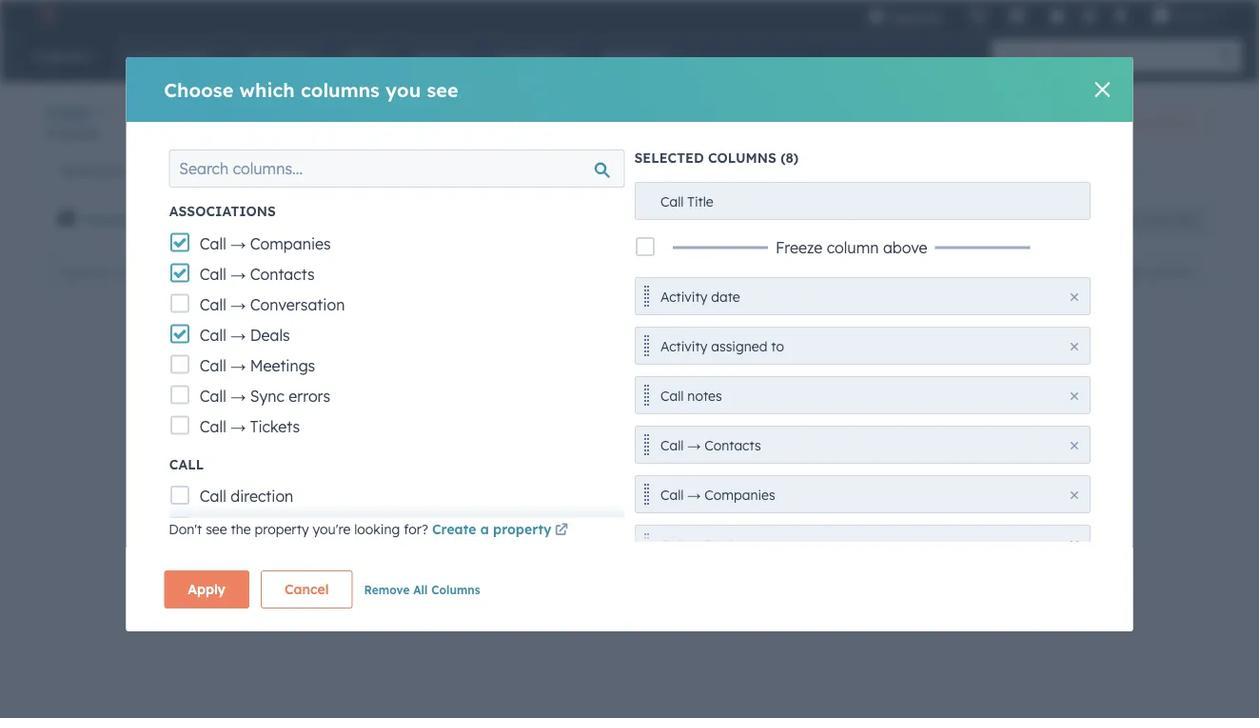 Task type: describe. For each thing, give the bounding box(es) containing it.
selected columns (8)
[[635, 150, 799, 166]]

marketplaces image
[[1009, 9, 1026, 26]]

cancel button
[[261, 571, 353, 609]]

try
[[414, 430, 432, 447]]

freeze
[[776, 238, 823, 257]]

1 property from the left
[[255, 521, 309, 537]]

create a property
[[432, 521, 552, 537]]

2 property from the left
[[493, 521, 552, 537]]

the inside 'choose which columns you see' dialog
[[231, 521, 251, 537]]

call inside call → deals button
[[660, 536, 684, 552]]

transcript available
[[82, 211, 215, 228]]

you're
[[313, 521, 351, 537]]

up.
[[327, 453, 346, 470]]

above
[[883, 238, 928, 257]]

call duration inside button
[[544, 211, 631, 228]]

deals inside button
[[704, 536, 740, 552]]

export
[[1056, 265, 1092, 279]]

1 vertical spatial activity
[[660, 288, 707, 305]]

0 vertical spatial see
[[427, 78, 459, 101]]

advanced filters (2) button
[[666, 201, 841, 239]]

contacts inside button
[[704, 437, 761, 453]]

selected
[[635, 150, 704, 166]]

call inside call → contacts button
[[660, 437, 684, 453]]

notifications button
[[1106, 0, 1138, 30]]

close image for choose which columns you see
[[1096, 82, 1111, 97]]

save view button
[[1111, 205, 1214, 235]]

current
[[415, 389, 485, 412]]

call → deals inside button
[[660, 536, 740, 552]]

(2)
[[811, 211, 829, 228]]

recorded calls
[[61, 162, 152, 179]]

edit columns button
[[1116, 260, 1209, 284]]

transcript
[[82, 211, 150, 228]]

call analytics
[[1126, 115, 1198, 130]]

export button
[[1044, 260, 1104, 284]]

settings image
[[1081, 8, 1098, 25]]

transcript available button
[[77, 201, 222, 239]]

call → contacts inside button
[[660, 437, 761, 453]]

Search columns... search field
[[169, 150, 625, 188]]

date
[[711, 288, 740, 305]]

notifications image
[[1113, 9, 1130, 26]]

freeze column above
[[776, 238, 928, 257]]

call → deals button
[[635, 524, 1091, 562]]

marketplaces button
[[998, 0, 1038, 30]]

no matches for the current filters.
[[226, 389, 550, 412]]

search image
[[1220, 50, 1233, 63]]

activity date
[[660, 288, 740, 305]]

import
[[1044, 115, 1082, 130]]

calls
[[125, 162, 152, 179]]

activity for call duration
[[245, 211, 296, 228]]

close image for call → deals
[[1071, 540, 1079, 548]]

call → companies inside button
[[660, 486, 775, 503]]

filters.
[[490, 389, 550, 412]]

activity date button
[[635, 277, 1091, 315]]

choose which columns you see dialog
[[126, 57, 1134, 718]]

direction
[[230, 487, 293, 506]]

settings link
[[1078, 5, 1102, 25]]

close image for activity assigned to
[[1071, 342, 1079, 350]]

companies inside call → companies button
[[704, 486, 775, 503]]

expecting
[[226, 430, 289, 447]]

import button
[[1028, 107, 1099, 138]]

funky town image
[[1153, 7, 1170, 24]]

calls banner
[[46, 99, 1214, 151]]

for?
[[404, 521, 429, 537]]

call → tickets
[[199, 417, 300, 436]]

new
[[346, 430, 371, 447]]

call → conversation
[[199, 295, 345, 314]]

all views link
[[1066, 151, 1149, 190]]

title
[[687, 193, 713, 210]]

see inside expecting to see a new item? try again in a few seconds as the system catches up.
[[309, 430, 330, 447]]

0 vertical spatial companies
[[250, 234, 331, 253]]

call duration button
[[531, 201, 655, 239]]

assigned for call duration
[[300, 211, 360, 228]]

seconds
[[529, 430, 580, 447]]

recorded
[[61, 162, 121, 179]]

call direction
[[199, 487, 293, 506]]

notes
[[687, 387, 722, 404]]

for
[[346, 389, 373, 412]]

call title
[[660, 193, 713, 210]]

0 horizontal spatial call → companies
[[199, 234, 331, 253]]

calls button
[[46, 99, 109, 127]]

close image for call → companies
[[1071, 491, 1079, 499]]

call inside 'call duration' button
[[544, 211, 569, 228]]

don't
[[169, 521, 202, 537]]

call → sync errors
[[199, 386, 330, 405]]

create a property link
[[432, 519, 572, 542]]

no
[[226, 389, 254, 412]]

call inside call notes button
[[660, 387, 684, 404]]

call inside the call analytics link
[[1126, 115, 1146, 130]]

search button
[[1210, 40, 1243, 72]]

again
[[436, 430, 472, 447]]

expecting to see a new item? try again in a few seconds as the system catches up.
[[226, 430, 622, 470]]

all for remove all columns
[[414, 583, 428, 597]]

system
[[226, 453, 271, 470]]

column
[[827, 238, 879, 257]]

filters
[[769, 211, 807, 228]]

0 vertical spatial contacts
[[250, 264, 314, 283]]

view
[[1174, 213, 1198, 227]]

records
[[57, 126, 99, 140]]

in
[[476, 430, 487, 447]]

create
[[432, 521, 476, 537]]

call → meetings
[[199, 356, 315, 375]]



Task type: locate. For each thing, give the bounding box(es) containing it.
activity left date
[[660, 288, 707, 305]]

activity assigned to button
[[233, 201, 385, 239]]

0 vertical spatial activity assigned to
[[245, 211, 378, 228]]

0 vertical spatial deals
[[250, 325, 290, 344]]

activity assigned to for call → contacts
[[660, 338, 784, 354]]

funky button
[[1142, 0, 1235, 30]]

close image inside call → deals button
[[1071, 540, 1079, 548]]

advanced
[[698, 211, 764, 228]]

0
[[46, 126, 53, 140]]

close image for activity date
[[1071, 293, 1079, 300]]

1 vertical spatial contacts
[[704, 437, 761, 453]]

advanced filters (2)
[[698, 211, 829, 228]]

calls
[[46, 101, 92, 125]]

errors
[[288, 386, 330, 405]]

1 horizontal spatial contacts
[[704, 437, 761, 453]]

activity assigned to button
[[635, 326, 1091, 364]]

0 vertical spatial activity
[[245, 211, 296, 228]]

help button
[[1042, 0, 1074, 30]]

to inside expecting to see a new item? try again in a few seconds as the system catches up.
[[292, 430, 305, 447]]

1 horizontal spatial the
[[379, 389, 410, 412]]

activity
[[245, 211, 296, 228], [660, 288, 707, 305], [660, 338, 707, 354]]

columns down create
[[432, 583, 481, 597]]

link opens in a new window image
[[555, 524, 569, 537]]

1 horizontal spatial assigned
[[711, 338, 767, 354]]

0 horizontal spatial duration
[[230, 517, 291, 536]]

1 vertical spatial columns
[[432, 583, 481, 597]]

a inside 'choose which columns you see' dialog
[[481, 521, 489, 537]]

analytics
[[1149, 115, 1198, 130]]

see up up.
[[309, 430, 330, 447]]

activity assigned to inside popup button
[[245, 211, 378, 228]]

item?
[[375, 430, 410, 447]]

catches
[[274, 453, 323, 470]]

call → deals
[[199, 325, 290, 344], [660, 536, 740, 552]]

close image inside activity assigned to button
[[1071, 342, 1079, 350]]

see right don't
[[206, 521, 227, 537]]

to
[[364, 211, 378, 228], [771, 338, 784, 354], [292, 430, 305, 447]]

close image inside call → companies button
[[1071, 491, 1079, 499]]

0 horizontal spatial the
[[231, 521, 251, 537]]

remove all columns button
[[364, 578, 481, 601]]

recorded calls button
[[46, 151, 474, 190]]

0 horizontal spatial a
[[334, 430, 342, 447]]

1 horizontal spatial to
[[364, 211, 378, 228]]

edit
[[1128, 265, 1149, 279]]

close image for call notes
[[1071, 392, 1079, 399]]

0 horizontal spatial to
[[292, 430, 305, 447]]

1 horizontal spatial columns
[[1152, 265, 1197, 279]]

as
[[584, 430, 599, 447]]

0 vertical spatial all
[[1078, 162, 1095, 179]]

duration inside 'call duration' button
[[573, 211, 631, 228]]

0 vertical spatial call → companies
[[199, 234, 331, 253]]

call → contacts
[[199, 264, 314, 283], [660, 437, 761, 453]]

2 close image from the top
[[1071, 441, 1079, 449]]

1 vertical spatial call → companies
[[660, 486, 775, 503]]

2 vertical spatial see
[[206, 521, 227, 537]]

1 vertical spatial close image
[[1071, 293, 1079, 300]]

1 horizontal spatial all
[[893, 211, 910, 228]]

clear all
[[853, 211, 910, 228]]

assigned down date
[[711, 338, 767, 354]]

calling icon button
[[962, 3, 994, 28]]

Search call name or notes search field
[[50, 255, 275, 289]]

save view
[[1144, 213, 1198, 227]]

0 horizontal spatial call → contacts
[[199, 264, 314, 283]]

(8)
[[781, 150, 799, 166]]

help image
[[1049, 9, 1066, 26]]

all for clear all
[[893, 211, 910, 228]]

2 vertical spatial activity
[[660, 338, 707, 354]]

to for call duration
[[364, 211, 378, 228]]

0 horizontal spatial all
[[414, 583, 428, 597]]

2 horizontal spatial the
[[602, 430, 622, 447]]

1 vertical spatial the
[[602, 430, 622, 447]]

upgrade
[[889, 9, 943, 25]]

associations
[[169, 203, 276, 220]]

1 vertical spatial deals
[[704, 536, 740, 552]]

1 horizontal spatial call → contacts
[[660, 437, 761, 453]]

choose which columns you see
[[164, 78, 459, 101]]

columns left (8)
[[708, 150, 777, 166]]

property left link opens in a new window icon
[[493, 521, 552, 537]]

clear
[[853, 211, 889, 228]]

1 vertical spatial all
[[893, 211, 910, 228]]

deals
[[250, 325, 290, 344], [704, 536, 740, 552]]

call → companies button
[[635, 475, 1091, 513]]

1 horizontal spatial deals
[[704, 536, 740, 552]]

Search HubSpot search field
[[992, 40, 1226, 72]]

0 horizontal spatial assigned
[[300, 211, 360, 228]]

activity assigned to down recorded calls button
[[245, 211, 378, 228]]

1 horizontal spatial call → deals
[[660, 536, 740, 552]]

2 horizontal spatial to
[[771, 338, 784, 354]]

1 horizontal spatial see
[[309, 430, 330, 447]]

activity assigned to for call duration
[[245, 211, 378, 228]]

0 horizontal spatial call → deals
[[199, 325, 290, 344]]

call notes button
[[635, 376, 1091, 414]]

activity for call → contacts
[[660, 338, 707, 354]]

0 horizontal spatial deals
[[250, 325, 290, 344]]

columns left "you" at the top left
[[301, 78, 380, 101]]

0 vertical spatial call → contacts
[[199, 264, 314, 283]]

upgrade image
[[868, 9, 885, 26]]

property
[[255, 521, 309, 537], [493, 521, 552, 537]]

1 horizontal spatial columns
[[708, 150, 777, 166]]

remove
[[364, 583, 410, 597]]

assigned inside popup button
[[300, 211, 360, 228]]

activity assigned to inside button
[[660, 338, 784, 354]]

link opens in a new window image
[[555, 519, 569, 542]]

1 horizontal spatial companies
[[704, 486, 775, 503]]

1 horizontal spatial activity assigned to
[[660, 338, 784, 354]]

few
[[503, 430, 525, 447]]

1 vertical spatial activity assigned to
[[660, 338, 784, 354]]

0 vertical spatial the
[[379, 389, 410, 412]]

2 vertical spatial the
[[231, 521, 251, 537]]

menu
[[855, 0, 1237, 30]]

menu item
[[956, 0, 960, 30]]

1 vertical spatial companies
[[704, 486, 775, 503]]

duration
[[573, 211, 631, 228], [230, 517, 291, 536]]

activity up call notes
[[660, 338, 707, 354]]

apply button
[[164, 571, 249, 609]]

calling icon image
[[969, 7, 986, 25]]

1 horizontal spatial a
[[481, 521, 489, 537]]

1 vertical spatial see
[[309, 430, 330, 447]]

0 vertical spatial columns
[[708, 150, 777, 166]]

2 horizontal spatial see
[[427, 78, 459, 101]]

don't see the property you're looking for?
[[169, 521, 432, 537]]

call → contacts button
[[635, 425, 1091, 463]]

0 horizontal spatial call duration
[[199, 517, 291, 536]]

call analytics link
[[1110, 107, 1214, 138]]

all inside button
[[414, 583, 428, 597]]

all left 'views'
[[1078, 162, 1095, 179]]

which
[[239, 78, 295, 101]]

0 horizontal spatial contacts
[[250, 264, 314, 283]]

1 close image from the top
[[1071, 342, 1079, 350]]

hubspot image
[[34, 4, 57, 27]]

activity assigned to down date
[[660, 338, 784, 354]]

0 horizontal spatial activity assigned to
[[245, 211, 378, 228]]

close image inside call notes button
[[1071, 392, 1079, 399]]

the right the as
[[602, 430, 622, 447]]

to for call → contacts
[[771, 338, 784, 354]]

columns inside remove all columns button
[[432, 583, 481, 597]]

activity down recorded calls button
[[245, 211, 296, 228]]

call → contacts down notes
[[660, 437, 761, 453]]

the right for at the left
[[379, 389, 410, 412]]

the inside expecting to see a new item? try again in a few seconds as the system catches up.
[[602, 430, 622, 447]]

1 vertical spatial call duration
[[199, 517, 291, 536]]

the
[[379, 389, 410, 412], [602, 430, 622, 447], [231, 521, 251, 537]]

matches
[[259, 389, 340, 412]]

call → contacts up call → conversation
[[199, 264, 314, 283]]

close image
[[1096, 82, 1111, 97], [1071, 293, 1079, 300], [1071, 392, 1079, 399]]

0 vertical spatial duration
[[573, 211, 631, 228]]

tickets
[[250, 417, 300, 436]]

assigned
[[300, 211, 360, 228], [711, 338, 767, 354]]

call inside call → companies button
[[660, 486, 684, 503]]

1 vertical spatial call → contacts
[[660, 437, 761, 453]]

2 vertical spatial to
[[292, 430, 305, 447]]

to inside button
[[771, 338, 784, 354]]

columns inside dialog
[[301, 78, 380, 101]]

assigned down search columns... search box on the top left
[[300, 211, 360, 228]]

0 vertical spatial call → deals
[[199, 325, 290, 344]]

funky
[[1174, 7, 1207, 23]]

0 vertical spatial columns
[[301, 78, 380, 101]]

see
[[427, 78, 459, 101], [309, 430, 330, 447], [206, 521, 227, 537]]

looking
[[354, 521, 400, 537]]

close image for call → contacts
[[1071, 441, 1079, 449]]

hubspot link
[[23, 4, 71, 27]]

a
[[334, 430, 342, 447], [491, 430, 499, 447], [481, 521, 489, 537]]

columns right edit
[[1152, 265, 1197, 279]]

0 horizontal spatial see
[[206, 521, 227, 537]]

1 vertical spatial to
[[771, 338, 784, 354]]

remove all columns
[[364, 583, 481, 597]]

1 horizontal spatial call duration
[[544, 211, 631, 228]]

assigned for call → contacts
[[711, 338, 767, 354]]

1 vertical spatial columns
[[1152, 265, 1197, 279]]

close image inside activity date button
[[1071, 293, 1079, 300]]

0 horizontal spatial columns
[[432, 583, 481, 597]]

all right remove
[[414, 583, 428, 597]]

meetings
[[250, 356, 315, 375]]

2 horizontal spatial a
[[491, 430, 499, 447]]

contacts up call → conversation
[[250, 264, 314, 283]]

clear all button
[[841, 201, 922, 239]]

columns inside button
[[1152, 265, 1197, 279]]

1 vertical spatial assigned
[[711, 338, 767, 354]]

0 vertical spatial to
[[364, 211, 378, 228]]

to inside popup button
[[364, 211, 378, 228]]

0 vertical spatial assigned
[[300, 211, 360, 228]]

all up above
[[893, 211, 910, 228]]

see right "you" at the top left
[[427, 78, 459, 101]]

the down call direction at the left bottom of the page
[[231, 521, 251, 537]]

activity inside popup button
[[245, 211, 296, 228]]

assigned inside button
[[711, 338, 767, 354]]

2 vertical spatial close image
[[1071, 392, 1079, 399]]

2 horizontal spatial all
[[1078, 162, 1095, 179]]

property down "direction" at bottom left
[[255, 521, 309, 537]]

duration inside 'choose which columns you see' dialog
[[230, 517, 291, 536]]

0 records
[[46, 126, 99, 140]]

all inside button
[[893, 211, 910, 228]]

call duration inside 'choose which columns you see' dialog
[[199, 517, 291, 536]]

a right create
[[481, 521, 489, 537]]

0 horizontal spatial columns
[[301, 78, 380, 101]]

choose
[[164, 78, 234, 101]]

1 horizontal spatial call → companies
[[660, 486, 775, 503]]

available
[[154, 211, 215, 228]]

0 horizontal spatial companies
[[250, 234, 331, 253]]

a right the in
[[491, 430, 499, 447]]

2 vertical spatial all
[[414, 583, 428, 597]]

columns
[[708, 150, 777, 166], [432, 583, 481, 597]]

call notes
[[660, 387, 722, 404]]

1 horizontal spatial property
[[493, 521, 552, 537]]

a left new
[[334, 430, 342, 447]]

close image
[[1071, 342, 1079, 350], [1071, 441, 1079, 449], [1071, 491, 1079, 499], [1071, 540, 1079, 548]]

0 horizontal spatial property
[[255, 521, 309, 537]]

4 close image from the top
[[1071, 540, 1079, 548]]

conversation
[[250, 295, 345, 314]]

all views
[[1078, 162, 1136, 179]]

menu containing funky
[[855, 0, 1237, 30]]

1 vertical spatial call → deals
[[660, 536, 740, 552]]

0 vertical spatial close image
[[1096, 82, 1111, 97]]

0 vertical spatial call duration
[[544, 211, 631, 228]]

views
[[1099, 162, 1136, 179]]

cancel
[[285, 581, 329, 598]]

1 vertical spatial duration
[[230, 517, 291, 536]]

close image inside call → contacts button
[[1071, 441, 1079, 449]]

3 close image from the top
[[1071, 491, 1079, 499]]

contacts down notes
[[704, 437, 761, 453]]

1 horizontal spatial duration
[[573, 211, 631, 228]]



Task type: vqa. For each thing, say whether or not it's contained in the screenshot.
Deals to the left
yes



